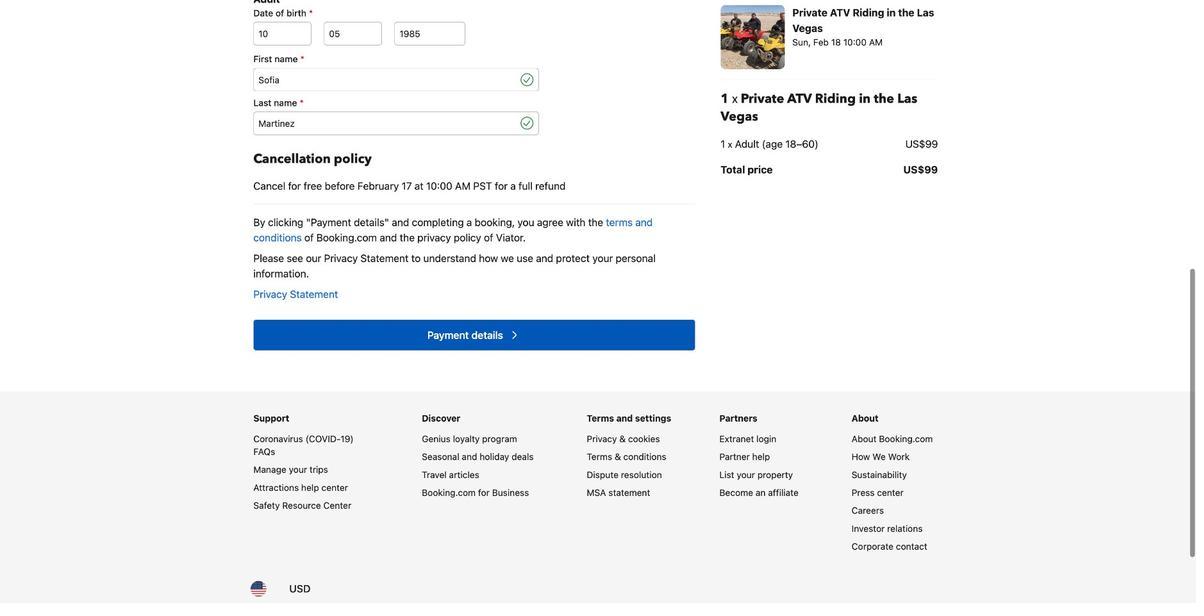 Task type: locate. For each thing, give the bounding box(es) containing it.
dd field
[[254, 22, 311, 45]]

mm field
[[324, 22, 382, 45]]

None field
[[254, 68, 518, 91], [254, 112, 518, 135], [254, 68, 518, 91], [254, 112, 518, 135]]

YYYY field
[[395, 22, 465, 45]]



Task type: vqa. For each thing, say whether or not it's contained in the screenshot.
near in Hotels near Sandbanks Provincial Park
no



